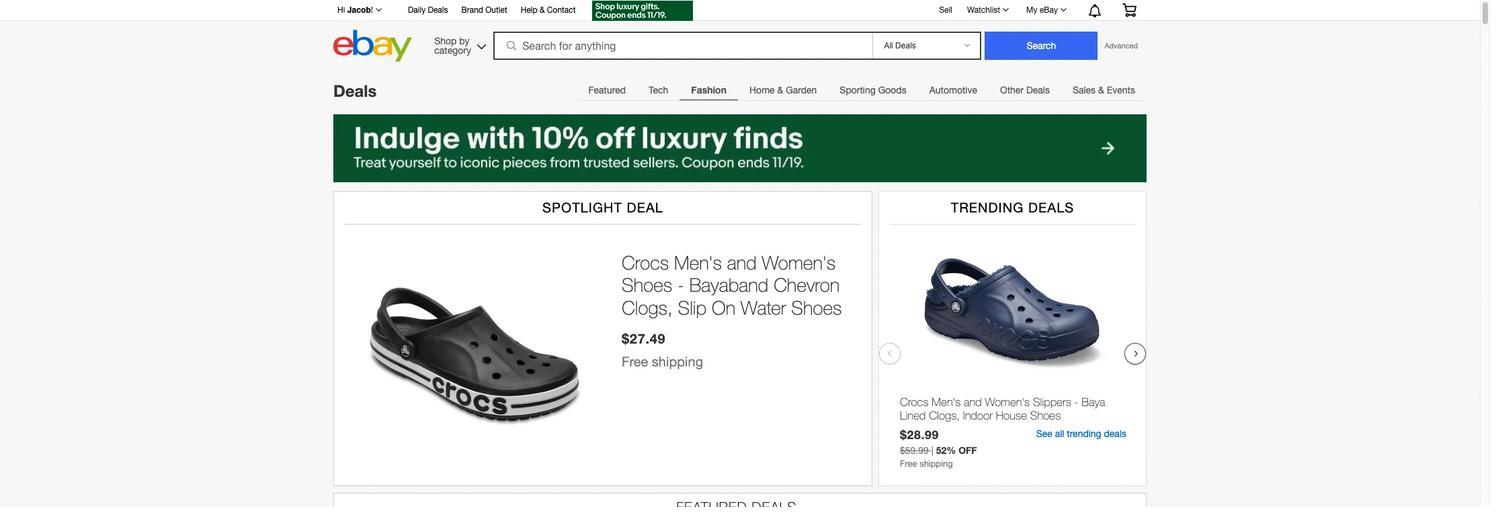 Task type: vqa. For each thing, say whether or not it's contained in the screenshot.
$3.99 inside the $12.11 21% off + $3.99 shipping
no



Task type: locate. For each thing, give the bounding box(es) containing it.
0 vertical spatial shoes
[[622, 274, 673, 296]]

deals for daily
[[428, 5, 448, 15]]

daily deals link
[[408, 3, 448, 18]]

-
[[678, 274, 684, 296], [1075, 395, 1079, 409]]

chevron
[[774, 274, 840, 296]]

shop by category
[[435, 35, 471, 55]]

women's up house
[[985, 395, 1030, 409]]

hi
[[338, 5, 345, 15]]

help & contact
[[521, 5, 576, 15]]

get the coupon image
[[592, 1, 693, 21]]

clogs, inside crocs men's and women's slippers - baya lined clogs, indoor house shoes
[[929, 409, 960, 422]]

home & garden
[[750, 85, 817, 95]]

&
[[540, 5, 545, 15], [778, 85, 784, 95], [1099, 85, 1105, 95]]

- inside crocs men's and women's slippers - baya lined clogs, indoor house shoes
[[1075, 395, 1079, 409]]

0 horizontal spatial women's
[[762, 251, 836, 274]]

0 vertical spatial shipping
[[652, 353, 703, 369]]

by
[[459, 35, 470, 46]]

spotlight
[[543, 200, 623, 215]]

0 vertical spatial and
[[727, 251, 757, 274]]

crocs inside crocs men's and women's slippers - baya lined clogs, indoor house shoes
[[900, 395, 929, 409]]

free down the $59.99
[[900, 459, 918, 469]]

women's up chevron
[[762, 251, 836, 274]]

1 vertical spatial and
[[964, 395, 982, 409]]

1 horizontal spatial and
[[964, 395, 982, 409]]

Search for anything text field
[[496, 33, 870, 59]]

deals
[[428, 5, 448, 15], [334, 81, 377, 100], [1027, 85, 1050, 95], [1029, 200, 1075, 215]]

1 horizontal spatial crocs
[[900, 395, 929, 409]]

0 horizontal spatial -
[[678, 274, 684, 296]]

2 vertical spatial shoes
[[1031, 409, 1061, 422]]

0 horizontal spatial &
[[540, 5, 545, 15]]

0 vertical spatial free
[[622, 353, 648, 369]]

ebay
[[1040, 5, 1058, 15]]

1 vertical spatial clogs,
[[929, 409, 960, 422]]

men's inside crocs men's and women's slippers - baya lined clogs, indoor house shoes
[[932, 395, 961, 409]]

$27.49
[[622, 330, 666, 346]]

fashion link
[[680, 77, 738, 104]]

sporting goods
[[840, 85, 907, 95]]

crocs
[[622, 251, 669, 274], [900, 395, 929, 409]]

shoes down chevron
[[792, 297, 842, 319]]

0 horizontal spatial shoes
[[622, 274, 673, 296]]

women's inside crocs men's and women's slippers - baya lined clogs, indoor house shoes
[[985, 395, 1030, 409]]

1 horizontal spatial -
[[1075, 395, 1079, 409]]

men's
[[674, 251, 722, 274], [932, 395, 961, 409]]

free
[[622, 353, 648, 369], [900, 459, 918, 469]]

and up indoor
[[964, 395, 982, 409]]

events
[[1107, 85, 1136, 95]]

2 horizontal spatial shoes
[[1031, 409, 1061, 422]]

clogs, up $27.49
[[622, 297, 673, 319]]

tech
[[649, 85, 669, 95]]

men's for slip
[[674, 251, 722, 274]]

and inside crocs men's and women's shoes - bayaband chevron clogs, slip on water shoes
[[727, 251, 757, 274]]

men's up bayaband
[[674, 251, 722, 274]]

& right sales
[[1099, 85, 1105, 95]]

2 horizontal spatial &
[[1099, 85, 1105, 95]]

0 vertical spatial -
[[678, 274, 684, 296]]

!
[[371, 5, 373, 15]]

brand outlet link
[[462, 3, 508, 18]]

garden
[[786, 85, 817, 95]]

on
[[712, 297, 736, 319]]

- inside crocs men's and women's shoes - bayaband chevron clogs, slip on water shoes
[[678, 274, 684, 296]]

0 vertical spatial clogs,
[[622, 297, 673, 319]]

crocs down deal
[[622, 251, 669, 274]]

shoes
[[622, 274, 673, 296], [792, 297, 842, 319], [1031, 409, 1061, 422]]

shoes up $27.49
[[622, 274, 673, 296]]

1 vertical spatial -
[[1075, 395, 1079, 409]]

deals for trending
[[1029, 200, 1075, 215]]

featured
[[589, 85, 626, 95]]

men's for indoor
[[932, 395, 961, 409]]

crocs men's and women's slippers - baya lined clogs, indoor house shoes link
[[900, 395, 1127, 426]]

0 vertical spatial women's
[[762, 251, 836, 274]]

shipping
[[652, 353, 703, 369], [920, 459, 953, 469]]

see all trending deals link
[[1037, 428, 1127, 439]]

1 horizontal spatial &
[[778, 85, 784, 95]]

and up bayaband
[[727, 251, 757, 274]]

shoes down slippers
[[1031, 409, 1061, 422]]

& inside 'link'
[[540, 5, 545, 15]]

clogs, inside crocs men's and women's shoes - bayaband chevron clogs, slip on water shoes
[[622, 297, 673, 319]]

tech link
[[638, 77, 680, 104]]

0 horizontal spatial and
[[727, 251, 757, 274]]

indoor
[[964, 409, 993, 422]]

0 horizontal spatial clogs,
[[622, 297, 673, 319]]

0 vertical spatial crocs
[[622, 251, 669, 274]]

daily deals
[[408, 5, 448, 15]]

& right home
[[778, 85, 784, 95]]

- left the baya
[[1075, 395, 1079, 409]]

1 vertical spatial shoes
[[792, 297, 842, 319]]

deals inside account navigation
[[428, 5, 448, 15]]

brand outlet
[[462, 5, 508, 15]]

0 horizontal spatial crocs
[[622, 251, 669, 274]]

off
[[959, 444, 978, 456]]

- up slip
[[678, 274, 684, 296]]

women's inside crocs men's and women's shoes - bayaband chevron clogs, slip on water shoes
[[762, 251, 836, 274]]

advanced
[[1105, 42, 1138, 50]]

crocs up lined
[[900, 395, 929, 409]]

|
[[932, 445, 934, 456]]

& right "help"
[[540, 5, 545, 15]]

clogs,
[[622, 297, 673, 319], [929, 409, 960, 422]]

$59.99 | 52% off free shipping
[[900, 444, 978, 469]]

1 horizontal spatial shipping
[[920, 459, 953, 469]]

- for shoes
[[678, 274, 684, 296]]

0 horizontal spatial men's
[[674, 251, 722, 274]]

trending
[[1067, 428, 1102, 439]]

1 vertical spatial free
[[900, 459, 918, 469]]

clogs, for slip
[[622, 297, 673, 319]]

trending deals
[[951, 200, 1075, 215]]

1 horizontal spatial men's
[[932, 395, 961, 409]]

and inside crocs men's and women's slippers - baya lined clogs, indoor house shoes
[[964, 395, 982, 409]]

men's inside crocs men's and women's shoes - bayaband chevron clogs, slip on water shoes
[[674, 251, 722, 274]]

sell link
[[934, 5, 959, 15]]

- for slippers
[[1075, 395, 1079, 409]]

lined
[[900, 409, 926, 422]]

none submit inside 'shop by category' banner
[[985, 32, 1098, 60]]

slip
[[678, 297, 707, 319]]

crocs for crocs men's and women's slippers - baya lined clogs, indoor house shoes
[[900, 395, 929, 409]]

deals link
[[334, 81, 377, 100]]

free down $27.49
[[622, 353, 648, 369]]

men's up '$28.99'
[[932, 395, 961, 409]]

fashion tab list
[[577, 76, 1147, 104]]

1 horizontal spatial free
[[900, 459, 918, 469]]

crocs for crocs men's and women's shoes - bayaband chevron clogs, slip on water shoes
[[622, 251, 669, 274]]

goods
[[879, 85, 907, 95]]

shipping down |
[[920, 459, 953, 469]]

1 vertical spatial men's
[[932, 395, 961, 409]]

clogs, up '$28.99'
[[929, 409, 960, 422]]

None submit
[[985, 32, 1098, 60]]

your shopping cart image
[[1122, 3, 1138, 17]]

water
[[741, 297, 786, 319]]

deal
[[627, 200, 664, 215]]

and
[[727, 251, 757, 274], [964, 395, 982, 409]]

1 vertical spatial women's
[[985, 395, 1030, 409]]

deals inside the fashion menu bar
[[1027, 85, 1050, 95]]

1 vertical spatial shipping
[[920, 459, 953, 469]]

indulge with 10% off luxury finds treat yourself iconic pieces from trusted sellers. coupon ends 11/19. image
[[334, 114, 1147, 182]]

crocs inside crocs men's and women's shoes - bayaband chevron clogs, slip on water shoes
[[622, 251, 669, 274]]

1 vertical spatial crocs
[[900, 395, 929, 409]]

1 horizontal spatial clogs,
[[929, 409, 960, 422]]

see
[[1037, 428, 1053, 439]]

0 horizontal spatial free
[[622, 353, 648, 369]]

1 horizontal spatial women's
[[985, 395, 1030, 409]]

sales
[[1073, 85, 1096, 95]]

shipping down $27.49
[[652, 353, 703, 369]]

deals for other
[[1027, 85, 1050, 95]]

automotive
[[930, 85, 978, 95]]

0 vertical spatial men's
[[674, 251, 722, 274]]

women's
[[762, 251, 836, 274], [985, 395, 1030, 409]]



Task type: describe. For each thing, give the bounding box(es) containing it.
other deals
[[1001, 85, 1050, 95]]

women's for shoes
[[985, 395, 1030, 409]]

& for events
[[1099, 85, 1105, 95]]

advanced link
[[1098, 32, 1145, 59]]

clogs, for indoor
[[929, 409, 960, 422]]

hi jacob !
[[338, 5, 373, 15]]

home
[[750, 85, 775, 95]]

fashion
[[692, 84, 727, 95]]

daily
[[408, 5, 426, 15]]

$28.99
[[900, 428, 939, 442]]

contact
[[547, 5, 576, 15]]

other
[[1001, 85, 1024, 95]]

free shipping
[[622, 353, 703, 369]]

home & garden link
[[738, 77, 829, 104]]

52%
[[937, 444, 956, 456]]

my
[[1027, 5, 1038, 15]]

shop by category button
[[428, 30, 489, 59]]

$59.99
[[900, 445, 929, 456]]

all
[[1056, 428, 1065, 439]]

sell
[[940, 5, 953, 15]]

jacob
[[347, 5, 371, 15]]

and for on
[[727, 251, 757, 274]]

house
[[996, 409, 1027, 422]]

trending
[[951, 200, 1024, 215]]

1 horizontal spatial shoes
[[792, 297, 842, 319]]

crocs men's and women's shoes - bayaband chevron clogs, slip on water shoes
[[622, 251, 842, 319]]

sales & events
[[1073, 85, 1136, 95]]

spotlight deal
[[543, 200, 664, 215]]

watchlist link
[[960, 2, 1015, 18]]

category
[[435, 45, 471, 55]]

shoes inside crocs men's and women's slippers - baya lined clogs, indoor house shoes
[[1031, 409, 1061, 422]]

see all trending deals
[[1037, 428, 1127, 439]]

bayaband
[[690, 274, 769, 296]]

my ebay link
[[1019, 2, 1073, 18]]

fashion menu bar
[[577, 76, 1147, 104]]

shop
[[435, 35, 457, 46]]

free inside $59.99 | 52% off free shipping
[[900, 459, 918, 469]]

brand
[[462, 5, 483, 15]]

sales & events link
[[1062, 77, 1147, 104]]

automotive link
[[918, 77, 989, 104]]

help & contact link
[[521, 3, 576, 18]]

my ebay
[[1027, 5, 1058, 15]]

sporting goods link
[[829, 77, 918, 104]]

account navigation
[[330, 0, 1147, 23]]

and for house
[[964, 395, 982, 409]]

help
[[521, 5, 538, 15]]

& for garden
[[778, 85, 784, 95]]

featured link
[[577, 77, 638, 104]]

watchlist
[[968, 5, 1001, 15]]

shipping inside $59.99 | 52% off free shipping
[[920, 459, 953, 469]]

& for contact
[[540, 5, 545, 15]]

sporting
[[840, 85, 876, 95]]

baya
[[1082, 395, 1106, 409]]

shop by category banner
[[330, 0, 1147, 65]]

other deals link
[[989, 77, 1062, 104]]

deals
[[1105, 428, 1127, 439]]

outlet
[[486, 5, 508, 15]]

crocs men's and women's shoes - bayaband chevron clogs, slip on water shoes link
[[622, 251, 859, 319]]

women's for water
[[762, 251, 836, 274]]

slippers
[[1033, 395, 1072, 409]]

crocs men's and women's slippers - baya lined clogs, indoor house shoes
[[900, 395, 1106, 422]]

0 horizontal spatial shipping
[[652, 353, 703, 369]]



